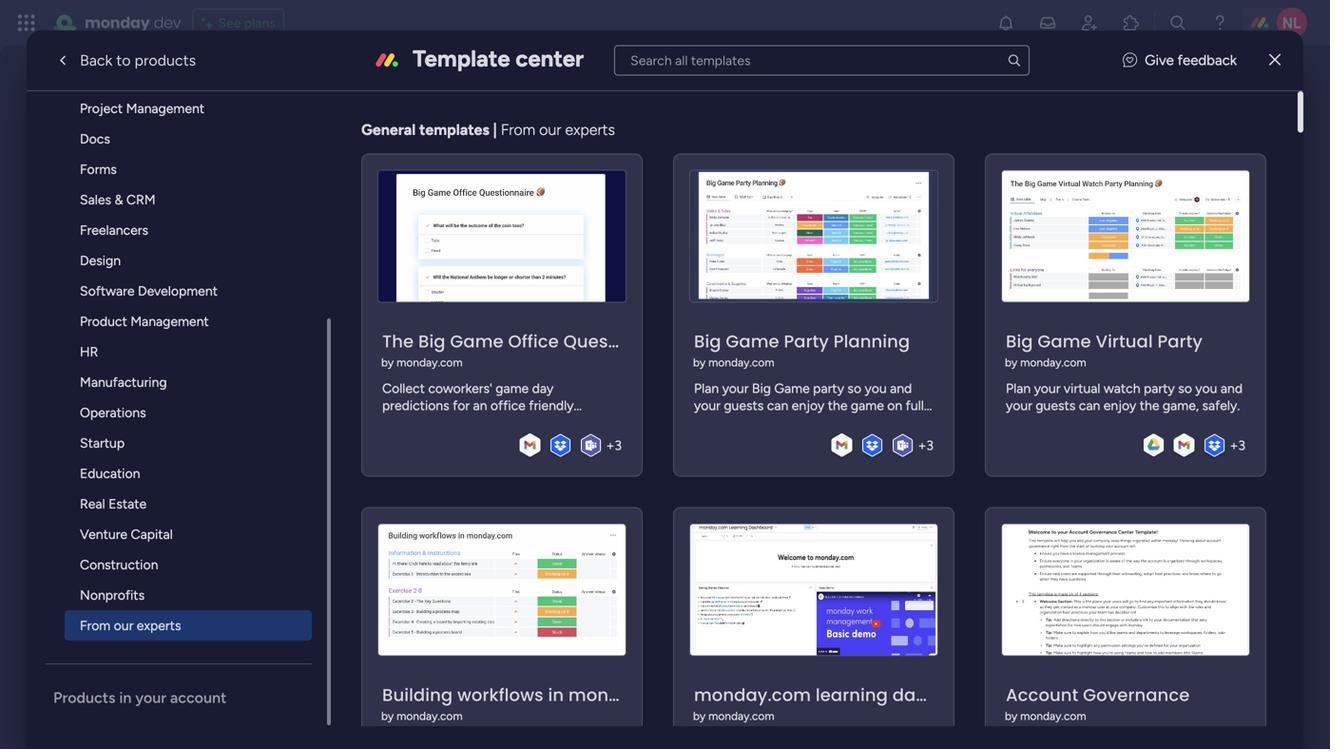 Task type: vqa. For each thing, say whether or not it's contained in the screenshot.
"your"
yes



Task type: locate. For each thing, give the bounding box(es) containing it.
1 horizontal spatial plan
[[1006, 380, 1031, 397]]

2 can from the left
[[1079, 398, 1101, 414]]

coworkers'
[[428, 380, 492, 397]]

work management templates element
[[46, 2, 327, 641]]

game inside the plan your big game party so you and your guests can enjoy the game on full stomachs.
[[774, 380, 810, 397]]

the left on
[[828, 398, 848, 414]]

2 and from the left
[[1221, 380, 1243, 397]]

game left on
[[851, 398, 884, 414]]

party right virtual
[[1158, 330, 1203, 354]]

our right |
[[539, 121, 561, 139]]

by inside button
[[381, 710, 394, 723]]

1 horizontal spatial + 3
[[918, 438, 934, 454]]

guests inside the plan your big game party so you and your guests can enjoy the game on full stomachs.
[[724, 398, 764, 414]]

give feedback
[[1145, 52, 1237, 69]]

party
[[784, 330, 829, 354], [1158, 330, 1203, 354]]

2 guests from the left
[[1036, 398, 1076, 414]]

and inside plan your virtual watch party so you and your guests can enjoy the game, safely.
[[1221, 380, 1243, 397]]

0 horizontal spatial you
[[865, 380, 887, 397]]

predictions
[[382, 398, 449, 414]]

plan inside the plan your big game party so you and your guests can enjoy the game on full stomachs.
[[694, 380, 719, 397]]

sales & crm
[[80, 192, 156, 208]]

plan left virtual
[[1006, 380, 1031, 397]]

0 horizontal spatial so
[[848, 380, 862, 397]]

noah lott image
[[1277, 8, 1308, 38]]

can for virtual
[[1079, 398, 1101, 414]]

1 can from the left
[[767, 398, 789, 414]]

virtual
[[1096, 330, 1153, 354]]

you inside the plan your big game party so you and your guests can enjoy the game on full stomachs.
[[865, 380, 887, 397]]

competition.
[[382, 415, 458, 431]]

so inside the plan your big game party so you and your guests can enjoy the game on full stomachs.
[[848, 380, 862, 397]]

plan inside plan your virtual watch party so you and your guests can enjoy the game, safely.
[[1006, 380, 1031, 397]]

and for big game virtual party
[[1221, 380, 1243, 397]]

plan for big game virtual party
[[1006, 380, 1031, 397]]

monday.com inside account governance by monday.com
[[1021, 710, 1087, 723]]

from inside work management templates element
[[80, 618, 111, 634]]

2 horizontal spatial +
[[1230, 438, 1239, 454]]

by monday.com button
[[361, 507, 643, 749]]

+ 3 for planning
[[918, 438, 934, 454]]

2 + from the left
[[918, 438, 927, 454]]

0 horizontal spatial guests
[[724, 398, 764, 414]]

our down nonprofits at the bottom left of the page
[[114, 618, 133, 634]]

safely.
[[1203, 398, 1240, 414]]

game down big game party planning by monday.com on the right of page
[[774, 380, 810, 397]]

and
[[890, 380, 912, 397], [1221, 380, 1243, 397]]

enjoy for party
[[792, 398, 825, 414]]

1 vertical spatial experts
[[137, 618, 181, 634]]

plan for big game party planning
[[694, 380, 719, 397]]

1 horizontal spatial game
[[851, 398, 884, 414]]

your
[[722, 380, 749, 397], [1034, 380, 1061, 397], [694, 398, 721, 414], [1006, 398, 1033, 414], [135, 689, 166, 707]]

0 vertical spatial experts
[[565, 121, 615, 139]]

template center
[[413, 45, 584, 72]]

startup
[[80, 435, 125, 451]]

3 + 3 from the left
[[1230, 438, 1246, 454]]

can
[[767, 398, 789, 414], [1079, 398, 1101, 414]]

plan
[[694, 380, 719, 397], [1006, 380, 1031, 397]]

party inside the plan your big game party so you and your guests can enjoy the game on full stomachs.
[[813, 380, 844, 397]]

1 plan from the left
[[694, 380, 719, 397]]

2 plan from the left
[[1006, 380, 1031, 397]]

enjoy down big game party planning by monday.com on the right of page
[[792, 398, 825, 414]]

game inside collect coworkers' game day predictions for an office friendly competition.
[[496, 380, 529, 397]]

you inside plan your virtual watch party so you and your guests can enjoy the game, safely.
[[1196, 380, 1218, 397]]

by
[[381, 356, 394, 370], [693, 356, 706, 370], [1005, 356, 1018, 370], [381, 710, 394, 723], [693, 710, 706, 723], [1005, 710, 1018, 723]]

big inside big game virtual party by monday.com
[[1006, 330, 1033, 354]]

office
[[508, 330, 559, 354]]

guests for party
[[724, 398, 764, 414]]

for
[[453, 398, 470, 414]]

can inside plan your virtual watch party so you and your guests can enjoy the game, safely.
[[1079, 398, 1101, 414]]

monday.com inside the big game office questionnaire by monday.com
[[397, 356, 463, 370]]

1 3 from the left
[[615, 438, 622, 454]]

game up office
[[496, 380, 529, 397]]

1 horizontal spatial from
[[501, 121, 536, 139]]

account
[[170, 689, 227, 707]]

see plans button
[[193, 9, 284, 37]]

operations
[[80, 405, 146, 421]]

product management
[[80, 313, 209, 330]]

you up safely.
[[1196, 380, 1218, 397]]

2 party from the left
[[1144, 380, 1175, 397]]

1 vertical spatial our
[[114, 618, 133, 634]]

1 horizontal spatial enjoy
[[1104, 398, 1137, 414]]

1 so from the left
[[848, 380, 862, 397]]

2 enjoy from the left
[[1104, 398, 1137, 414]]

by inside account governance by monday.com
[[1005, 710, 1018, 723]]

back to products button
[[38, 41, 211, 79]]

+
[[606, 438, 615, 454], [918, 438, 927, 454], [1230, 438, 1239, 454]]

0 horizontal spatial +
[[606, 438, 615, 454]]

0 vertical spatial our
[[539, 121, 561, 139]]

guests down virtual
[[1036, 398, 1076, 414]]

management for product management
[[130, 313, 209, 330]]

1 horizontal spatial party
[[1144, 380, 1175, 397]]

1 party from the left
[[784, 330, 829, 354]]

your inside heading
[[135, 689, 166, 707]]

to
[[116, 51, 131, 69]]

3 for party
[[1239, 438, 1246, 454]]

0 horizontal spatial plan
[[694, 380, 719, 397]]

templates
[[419, 121, 490, 139]]

+ 3
[[606, 438, 622, 454], [918, 438, 934, 454], [1230, 438, 1246, 454]]

dev
[[154, 12, 181, 33]]

1 horizontal spatial +
[[918, 438, 927, 454]]

2 horizontal spatial + 3
[[1230, 438, 1246, 454]]

game
[[496, 380, 529, 397], [851, 398, 884, 414]]

party down big game party planning by monday.com on the right of page
[[813, 380, 844, 397]]

0 horizontal spatial and
[[890, 380, 912, 397]]

products
[[135, 51, 196, 69]]

collect coworkers' game day predictions for an office friendly competition.
[[382, 380, 574, 431]]

our
[[539, 121, 561, 139], [114, 618, 133, 634]]

2 the from the left
[[1140, 398, 1160, 414]]

software
[[80, 283, 135, 299]]

monday.com inside big game virtual party by monday.com
[[1021, 356, 1087, 370]]

game up virtual
[[1038, 330, 1091, 354]]

1 party from the left
[[813, 380, 844, 397]]

monday.com inside big game party planning by monday.com
[[709, 356, 775, 370]]

estate
[[108, 496, 147, 512]]

can down big game party planning by monday.com on the right of page
[[767, 398, 789, 414]]

plan up stomachs.
[[694, 380, 719, 397]]

so down planning
[[848, 380, 862, 397]]

1 horizontal spatial guests
[[1036, 398, 1076, 414]]

1 vertical spatial management
[[130, 313, 209, 330]]

from
[[501, 121, 536, 139], [80, 618, 111, 634]]

experts
[[565, 121, 615, 139], [137, 618, 181, 634]]

0 horizontal spatial experts
[[137, 618, 181, 634]]

0 horizontal spatial can
[[767, 398, 789, 414]]

plans
[[244, 15, 276, 31]]

the
[[828, 398, 848, 414], [1140, 398, 1160, 414]]

0 horizontal spatial the
[[828, 398, 848, 414]]

from down nonprofits at the bottom left of the page
[[80, 618, 111, 634]]

3 + from the left
[[1230, 438, 1239, 454]]

guests inside plan your virtual watch party so you and your guests can enjoy the game, safely.
[[1036, 398, 1076, 414]]

1 guests from the left
[[724, 398, 764, 414]]

1 + 3 from the left
[[606, 438, 622, 454]]

3
[[615, 438, 622, 454], [927, 438, 934, 454], [1239, 438, 1246, 454]]

1 the from the left
[[828, 398, 848, 414]]

close image
[[1270, 53, 1281, 67]]

1 horizontal spatial so
[[1178, 380, 1192, 397]]

0 horizontal spatial 3
[[615, 438, 622, 454]]

management down products
[[126, 100, 205, 117]]

monday.com
[[397, 356, 463, 370], [709, 356, 775, 370], [1021, 356, 1087, 370], [694, 683, 811, 708], [397, 710, 463, 723], [709, 710, 775, 723], [1021, 710, 1087, 723]]

experts down center
[[565, 121, 615, 139]]

2 party from the left
[[1158, 330, 1203, 354]]

can inside the plan your big game party so you and your guests can enjoy the game on full stomachs.
[[767, 398, 789, 414]]

party up game,
[[1144, 380, 1175, 397]]

game up coworkers' at the bottom left of the page
[[450, 330, 504, 354]]

+ for party
[[1230, 438, 1239, 454]]

2 + 3 from the left
[[918, 438, 934, 454]]

select product image
[[17, 13, 36, 32]]

0 horizontal spatial enjoy
[[792, 398, 825, 414]]

so
[[848, 380, 862, 397], [1178, 380, 1192, 397]]

1 + from the left
[[606, 438, 615, 454]]

monday
[[85, 12, 150, 33]]

management down development
[[130, 313, 209, 330]]

the inside the plan your big game party so you and your guests can enjoy the game on full stomachs.
[[828, 398, 848, 414]]

v2 user feedback image
[[1123, 50, 1138, 71]]

1 and from the left
[[890, 380, 912, 397]]

hr
[[80, 344, 98, 360]]

big
[[418, 330, 446, 354], [694, 330, 721, 354], [1006, 330, 1033, 354], [752, 380, 771, 397]]

guests up stomachs.
[[724, 398, 764, 414]]

1 enjoy from the left
[[792, 398, 825, 414]]

inbox image
[[1039, 13, 1058, 32]]

1 horizontal spatial experts
[[565, 121, 615, 139]]

products in your account list box
[[46, 2, 331, 727]]

1 horizontal spatial can
[[1079, 398, 1101, 414]]

virtual
[[1064, 380, 1101, 397]]

game inside big game virtual party by monday.com
[[1038, 330, 1091, 354]]

so for party
[[1178, 380, 1192, 397]]

party up the plan your big game party so you and your guests can enjoy the game on full stomachs.
[[784, 330, 829, 354]]

0 horizontal spatial game
[[496, 380, 529, 397]]

1 horizontal spatial our
[[539, 121, 561, 139]]

so up game,
[[1178, 380, 1192, 397]]

1 horizontal spatial you
[[1196, 380, 1218, 397]]

1 you from the left
[[865, 380, 887, 397]]

can down virtual
[[1079, 398, 1101, 414]]

&
[[115, 192, 123, 208]]

party inside plan your virtual watch party so you and your guests can enjoy the game, safely.
[[1144, 380, 1175, 397]]

party
[[813, 380, 844, 397], [1144, 380, 1175, 397]]

from right |
[[501, 121, 536, 139]]

and up on
[[890, 380, 912, 397]]

the inside plan your virtual watch party so you and your guests can enjoy the game, safely.
[[1140, 398, 1160, 414]]

+ 3 for office
[[606, 438, 622, 454]]

0 horizontal spatial our
[[114, 618, 133, 634]]

0 horizontal spatial from
[[80, 618, 111, 634]]

2 horizontal spatial 3
[[1239, 438, 1246, 454]]

0 vertical spatial game
[[496, 380, 529, 397]]

0 horizontal spatial + 3
[[606, 438, 622, 454]]

0 horizontal spatial party
[[784, 330, 829, 354]]

1 horizontal spatial party
[[1158, 330, 1203, 354]]

you down planning
[[865, 380, 887, 397]]

so inside plan your virtual watch party so you and your guests can enjoy the game, safely.
[[1178, 380, 1192, 397]]

enjoy inside plan your virtual watch party so you and your guests can enjoy the game, safely.
[[1104, 398, 1137, 414]]

stomachs.
[[694, 415, 755, 431]]

planning
[[834, 330, 910, 354]]

enjoy down watch
[[1104, 398, 1137, 414]]

collect
[[382, 380, 425, 397]]

experts down nonprofits at the bottom left of the page
[[137, 618, 181, 634]]

search image
[[1007, 53, 1022, 68]]

1 vertical spatial game
[[851, 398, 884, 414]]

1 vertical spatial from
[[80, 618, 111, 634]]

1 horizontal spatial the
[[1140, 398, 1160, 414]]

by inside big game party planning by monday.com
[[693, 356, 706, 370]]

0 horizontal spatial party
[[813, 380, 844, 397]]

see plans
[[218, 15, 276, 31]]

give
[[1145, 52, 1174, 69]]

3 3 from the left
[[1239, 438, 1246, 454]]

and up safely.
[[1221, 380, 1243, 397]]

and inside the plan your big game party so you and your guests can enjoy the game on full stomachs.
[[890, 380, 912, 397]]

game
[[450, 330, 504, 354], [726, 330, 780, 354], [1038, 330, 1091, 354], [774, 380, 810, 397]]

game up the plan your big game party so you and your guests can enjoy the game on full stomachs.
[[726, 330, 780, 354]]

the left game,
[[1140, 398, 1160, 414]]

enjoy inside the plan your big game party so you and your guests can enjoy the game on full stomachs.
[[792, 398, 825, 414]]

None search field
[[615, 45, 1030, 76]]

2 3 from the left
[[927, 438, 934, 454]]

0 vertical spatial management
[[126, 100, 205, 117]]

watch
[[1104, 380, 1141, 397]]

1 horizontal spatial 3
[[927, 438, 934, 454]]

1 horizontal spatial and
[[1221, 380, 1243, 397]]

products in your account
[[53, 689, 227, 707]]

big inside big game party planning by monday.com
[[694, 330, 721, 354]]

2 so from the left
[[1178, 380, 1192, 397]]

party inside big game party planning by monday.com
[[784, 330, 829, 354]]

2 you from the left
[[1196, 380, 1218, 397]]



Task type: describe. For each thing, give the bounding box(es) containing it.
the
[[382, 330, 414, 354]]

the for planning
[[828, 398, 848, 414]]

3 for planning
[[927, 438, 934, 454]]

back
[[80, 51, 113, 69]]

docs
[[80, 131, 110, 147]]

sales
[[80, 192, 111, 208]]

venture
[[80, 526, 127, 543]]

governance
[[1083, 683, 1190, 708]]

general templates | from our experts
[[361, 121, 615, 139]]

general
[[361, 121, 416, 139]]

account
[[1006, 683, 1079, 708]]

Search all templates search field
[[615, 45, 1030, 76]]

big inside the plan your big game party so you and your guests can enjoy the game on full stomachs.
[[752, 380, 771, 397]]

by inside monday.com learning dashboard by monday.com
[[693, 710, 706, 723]]

plan your big game party so you and your guests can enjoy the game on full stomachs.
[[694, 380, 924, 431]]

development
[[138, 283, 218, 299]]

from our experts
[[80, 618, 181, 634]]

real estate
[[80, 496, 147, 512]]

enjoy for virtual
[[1104, 398, 1137, 414]]

big game party planning by monday.com
[[693, 330, 910, 370]]

you for big game party planning
[[865, 380, 887, 397]]

project management
[[80, 100, 205, 117]]

construction
[[80, 557, 158, 573]]

+ 3 for party
[[1230, 438, 1246, 454]]

+ for office
[[606, 438, 615, 454]]

apps image
[[1122, 13, 1141, 32]]

full
[[906, 398, 924, 414]]

game,
[[1163, 398, 1199, 414]]

+ for planning
[[918, 438, 927, 454]]

design
[[80, 252, 121, 269]]

freelancers
[[80, 222, 148, 238]]

monday dev
[[85, 12, 181, 33]]

crm
[[126, 192, 156, 208]]

products
[[53, 689, 116, 707]]

an
[[473, 398, 487, 414]]

search everything image
[[1169, 13, 1188, 32]]

game inside big game party planning by monday.com
[[726, 330, 780, 354]]

3 for office
[[615, 438, 622, 454]]

the big game office questionnaire by monday.com
[[381, 330, 686, 370]]

back to products
[[80, 51, 196, 69]]

by inside big game virtual party by monday.com
[[1005, 356, 1018, 370]]

monday.com learning dashboard by monday.com
[[693, 683, 989, 723]]

by monday.com
[[381, 710, 463, 723]]

account governance by monday.com
[[1005, 683, 1190, 723]]

center
[[516, 45, 584, 72]]

plan your virtual watch party so you and your guests can enjoy the game, safely.
[[1006, 380, 1243, 414]]

products in your account heading
[[53, 688, 327, 709]]

questionnaire
[[564, 330, 686, 354]]

the for party
[[1140, 398, 1160, 414]]

monday.com inside button
[[397, 710, 463, 723]]

can for party
[[767, 398, 789, 414]]

and for big game party planning
[[890, 380, 912, 397]]

by inside the big game office questionnaire by monday.com
[[381, 356, 394, 370]]

so for planning
[[848, 380, 862, 397]]

game inside the plan your big game party so you and your guests can enjoy the game on full stomachs.
[[851, 398, 884, 414]]

nonprofits
[[80, 587, 145, 603]]

venture capital
[[80, 526, 173, 543]]

game inside the big game office questionnaire by monday.com
[[450, 330, 504, 354]]

project
[[80, 100, 123, 117]]

you for big game virtual party
[[1196, 380, 1218, 397]]

office
[[491, 398, 526, 414]]

big game virtual party by monday.com
[[1005, 330, 1203, 370]]

help image
[[1211, 13, 1230, 32]]

product
[[80, 313, 127, 330]]

software development
[[80, 283, 218, 299]]

guests for virtual
[[1036, 398, 1076, 414]]

invite members image
[[1080, 13, 1099, 32]]

template
[[413, 45, 510, 72]]

day
[[532, 380, 554, 397]]

|
[[493, 121, 497, 139]]

forms
[[80, 161, 117, 177]]

real
[[80, 496, 105, 512]]

dashboard
[[893, 683, 989, 708]]

management for project management
[[126, 100, 205, 117]]

education
[[80, 466, 140, 482]]

give feedback link
[[1123, 50, 1237, 71]]

help button
[[1169, 695, 1235, 727]]

party for planning
[[813, 380, 844, 397]]

capital
[[131, 526, 173, 543]]

friendly
[[529, 398, 574, 414]]

learning
[[816, 683, 888, 708]]

experts inside work management templates element
[[137, 618, 181, 634]]

see
[[218, 15, 241, 31]]

big inside the big game office questionnaire by monday.com
[[418, 330, 446, 354]]

on
[[888, 398, 903, 414]]

feedback
[[1178, 52, 1237, 69]]

in
[[119, 689, 132, 707]]

manufacturing
[[80, 374, 167, 390]]

0 vertical spatial from
[[501, 121, 536, 139]]

our inside work management templates element
[[114, 618, 133, 634]]

help
[[1185, 701, 1219, 720]]

party inside big game virtual party by monday.com
[[1158, 330, 1203, 354]]

notifications image
[[997, 13, 1016, 32]]

party for party
[[1144, 380, 1175, 397]]



